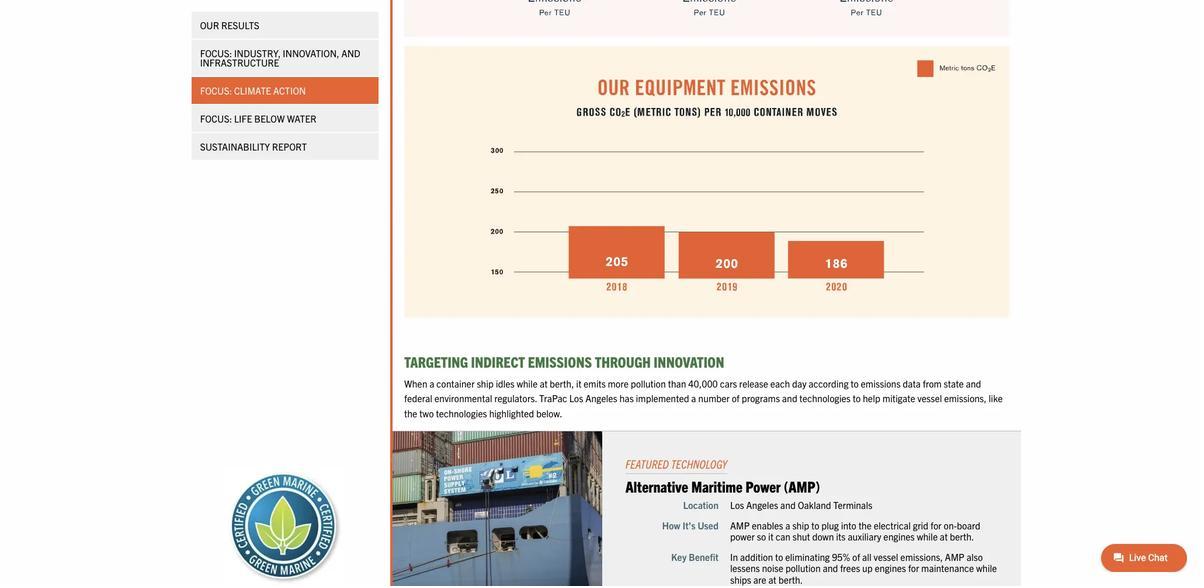 Task type: vqa. For each thing, say whether or not it's contained in the screenshot.
right Demurrage
no



Task type: describe. For each thing, give the bounding box(es) containing it.
can
[[776, 531, 791, 543]]

how
[[662, 520, 681, 532]]

key benefit
[[671, 552, 719, 564]]

it's
[[683, 520, 696, 532]]

emissions
[[861, 378, 901, 390]]

focus: industry, innovation, and infrastructure
[[200, 47, 361, 68]]

a inside amp enables a ship to plug into the electrical grid for on-board power so it can shut down its auxiliary engines while at berth.
[[786, 520, 791, 532]]

help
[[863, 393, 881, 405]]

at for in addition to eliminating 95% of all vessel emissions, amp also lessens noise pollution and frees up engines for maintenance while ships are at berth.
[[769, 574, 777, 586]]

of inside in addition to eliminating 95% of all vessel emissions, amp also lessens noise pollution and frees up engines for maintenance while ships are at berth.
[[853, 552, 860, 564]]

more
[[608, 378, 629, 390]]

indirect
[[471, 352, 525, 371]]

sustainability report
[[200, 141, 307, 153]]

emissions
[[528, 352, 592, 371]]

all
[[863, 552, 872, 564]]

oakland
[[798, 500, 832, 511]]

state
[[944, 378, 964, 390]]

each
[[771, 378, 790, 390]]

mitigate
[[883, 393, 916, 405]]

pollution inside in addition to eliminating 95% of all vessel emissions, amp also lessens noise pollution and frees up engines for maintenance while ships are at berth.
[[786, 563, 821, 575]]

and down each
[[782, 393, 798, 405]]

technology
[[671, 457, 727, 471]]

idles
[[496, 378, 515, 390]]

from
[[923, 378, 942, 390]]

focus: climate action link
[[192, 77, 379, 104]]

sustainability
[[200, 141, 270, 153]]

emissions, inside in addition to eliminating 95% of all vessel emissions, amp also lessens noise pollution and frees up engines for maintenance while ships are at berth.
[[901, 552, 943, 564]]

power
[[746, 477, 781, 496]]

to left emissions
[[851, 378, 859, 390]]

through
[[595, 352, 651, 371]]

vessel inside in addition to eliminating 95% of all vessel emissions, amp also lessens noise pollution and frees up engines for maintenance while ships are at berth.
[[874, 552, 899, 564]]

used
[[698, 520, 719, 532]]

results
[[222, 19, 260, 31]]

into
[[841, 520, 857, 532]]

focus: industry, innovation, and infrastructure link
[[192, 40, 379, 76]]

release
[[740, 378, 769, 390]]

has
[[620, 393, 634, 405]]

targeting indirect emissions through innovation
[[404, 352, 725, 371]]

our
[[200, 19, 220, 31]]

federal
[[404, 393, 433, 405]]

when a container ship idles while at berth, it emits more pollution than 40,000 cars release each day according to emissions data from state and federal environmental regulators. trapac los angeles has implemented a number of programs and technologies to help mitigate vessel emissions, like the two technologies highlighted below.
[[404, 378, 1003, 420]]

eliminating
[[786, 552, 830, 564]]

addition
[[740, 552, 773, 564]]

emits
[[584, 378, 606, 390]]

focus: life below water link
[[192, 105, 379, 132]]

(amp)
[[784, 477, 820, 496]]

focus: life below water
[[200, 113, 317, 124]]

alternative
[[626, 477, 689, 496]]

ship for used
[[793, 520, 810, 532]]

our results link
[[192, 12, 379, 39]]

industry,
[[235, 47, 281, 59]]

in addition to eliminating 95% of all vessel emissions, amp also lessens noise pollution and frees up engines for maintenance while ships are at berth.
[[731, 552, 997, 586]]

water
[[287, 113, 317, 124]]

benefit
[[689, 552, 719, 564]]

container
[[437, 378, 475, 390]]

like
[[989, 393, 1003, 405]]

shut
[[793, 531, 811, 543]]

according
[[809, 378, 849, 390]]

focus: for focus: industry, innovation, and infrastructure
[[200, 47, 232, 59]]

trapac
[[539, 393, 567, 405]]

are
[[754, 574, 767, 586]]

40,000
[[689, 378, 718, 390]]

climate
[[235, 85, 272, 96]]

angeles inside when a container ship idles while at berth, it emits more pollution than 40,000 cars release each day according to emissions data from state and federal environmental regulators. trapac los angeles has implemented a number of programs and technologies to help mitigate vessel emissions, like the two technologies highlighted below.
[[586, 393, 618, 405]]

maintenance
[[922, 563, 974, 575]]

focus: for focus: climate action
[[200, 85, 232, 96]]

power
[[731, 531, 755, 543]]

location
[[683, 500, 719, 511]]

noise
[[762, 563, 784, 575]]

at inside when a container ship idles while at berth, it emits more pollution than 40,000 cars release each day according to emissions data from state and federal environmental regulators. trapac los angeles has implemented a number of programs and technologies to help mitigate vessel emissions, like the two technologies highlighted below.
[[540, 378, 548, 390]]

highlighted
[[489, 408, 534, 420]]

when
[[404, 378, 427, 390]]

how it's used
[[662, 520, 719, 532]]

1 horizontal spatial los
[[731, 500, 744, 511]]

to left help
[[853, 393, 861, 405]]

pollution inside when a container ship idles while at berth, it emits more pollution than 40,000 cars release each day according to emissions data from state and federal environmental regulators. trapac los angeles has implemented a number of programs and technologies to help mitigate vessel emissions, like the two technologies highlighted below.
[[631, 378, 666, 390]]

auxiliary
[[848, 531, 882, 543]]

emissions, inside when a container ship idles while at berth, it emits more pollution than 40,000 cars release each day according to emissions data from state and federal environmental regulators. trapac los angeles has implemented a number of programs and technologies to help mitigate vessel emissions, like the two technologies highlighted below.
[[945, 393, 987, 405]]

below.
[[537, 408, 563, 420]]

while inside in addition to eliminating 95% of all vessel emissions, amp also lessens noise pollution and frees up engines for maintenance while ships are at berth.
[[977, 563, 997, 575]]

and down (amp)
[[781, 500, 796, 511]]

while inside when a container ship idles while at berth, it emits more pollution than 40,000 cars release each day according to emissions data from state and federal environmental regulators. trapac los angeles has implemented a number of programs and technologies to help mitigate vessel emissions, like the two technologies highlighted below.
[[517, 378, 538, 390]]



Task type: locate. For each thing, give the bounding box(es) containing it.
emissions, down state
[[945, 393, 987, 405]]

it inside when a container ship idles while at berth, it emits more pollution than 40,000 cars release each day according to emissions data from state and federal environmental regulators. trapac los angeles has implemented a number of programs and technologies to help mitigate vessel emissions, like the two technologies highlighted below.
[[576, 378, 582, 390]]

technologies down according
[[800, 393, 851, 405]]

to inside amp enables a ship to plug into the electrical grid for on-board power so it can shut down its auxiliary engines while at berth.
[[812, 520, 820, 532]]

number
[[699, 393, 730, 405]]

vessel
[[918, 393, 942, 405], [874, 552, 899, 564]]

at inside amp enables a ship to plug into the electrical grid for on-board power so it can shut down its auxiliary engines while at berth.
[[940, 531, 948, 543]]

1 vertical spatial focus:
[[200, 85, 232, 96]]

while inside amp enables a ship to plug into the electrical grid for on-board power so it can shut down its auxiliary engines while at berth.
[[917, 531, 938, 543]]

lessens
[[731, 563, 760, 575]]

innovation,
[[283, 47, 340, 59]]

ship inside amp enables a ship to plug into the electrical grid for on-board power so it can shut down its auxiliary engines while at berth.
[[793, 520, 810, 532]]

it left emits
[[576, 378, 582, 390]]

for inside in addition to eliminating 95% of all vessel emissions, amp also lessens noise pollution and frees up engines for maintenance while ships are at berth.
[[909, 563, 920, 575]]

berth.
[[950, 531, 975, 543], [779, 574, 803, 586]]

pollution up implemented at the bottom right of the page
[[631, 378, 666, 390]]

2 horizontal spatial a
[[786, 520, 791, 532]]

2 horizontal spatial at
[[940, 531, 948, 543]]

1 vertical spatial it
[[769, 531, 774, 543]]

amp inside in addition to eliminating 95% of all vessel emissions, amp also lessens noise pollution and frees up engines for maintenance while ships are at berth.
[[945, 552, 965, 564]]

while
[[517, 378, 538, 390], [917, 531, 938, 543], [977, 563, 997, 575]]

1 vertical spatial technologies
[[436, 408, 487, 420]]

0 vertical spatial the
[[404, 408, 418, 420]]

3 focus: from the top
[[200, 113, 232, 124]]

the right into
[[859, 520, 872, 532]]

1 horizontal spatial berth.
[[950, 531, 975, 543]]

ship for emissions
[[477, 378, 494, 390]]

and inside in addition to eliminating 95% of all vessel emissions, amp also lessens noise pollution and frees up engines for maintenance while ships are at berth.
[[823, 563, 838, 575]]

the
[[404, 408, 418, 420], [859, 520, 872, 532]]

at
[[540, 378, 548, 390], [940, 531, 948, 543], [769, 574, 777, 586]]

0 horizontal spatial angeles
[[586, 393, 618, 405]]

berth. up also
[[950, 531, 975, 543]]

for left on-
[[931, 520, 942, 532]]

also
[[967, 552, 983, 564]]

2 vertical spatial at
[[769, 574, 777, 586]]

angeles down emits
[[586, 393, 618, 405]]

amp left so
[[731, 520, 750, 532]]

0 horizontal spatial ship
[[477, 378, 494, 390]]

and right state
[[966, 378, 982, 390]]

of inside when a container ship idles while at berth, it emits more pollution than 40,000 cars release each day according to emissions data from state and federal environmental regulators. trapac los angeles has implemented a number of programs and technologies to help mitigate vessel emissions, like the two technologies highlighted below.
[[732, 393, 740, 405]]

ships
[[731, 574, 752, 586]]

emissions, down grid
[[901, 552, 943, 564]]

at right grid
[[940, 531, 948, 543]]

to left plug on the right of the page
[[812, 520, 820, 532]]

1 vertical spatial for
[[909, 563, 920, 575]]

1 vertical spatial los
[[731, 500, 744, 511]]

0 horizontal spatial berth.
[[779, 574, 803, 586]]

1 vertical spatial emissions,
[[901, 552, 943, 564]]

at up trapac
[[540, 378, 548, 390]]

focus:
[[200, 47, 232, 59], [200, 85, 232, 96], [200, 113, 232, 124]]

of
[[732, 393, 740, 405], [853, 552, 860, 564]]

1 horizontal spatial the
[[859, 520, 872, 532]]

of down cars at the bottom right of the page
[[732, 393, 740, 405]]

1 vertical spatial amp
[[945, 552, 965, 564]]

so
[[757, 531, 766, 543]]

amp
[[731, 520, 750, 532], [945, 552, 965, 564]]

0 vertical spatial vessel
[[918, 393, 942, 405]]

innovation
[[654, 352, 725, 371]]

our results
[[200, 19, 260, 31]]

1 focus: from the top
[[200, 47, 232, 59]]

berth. inside amp enables a ship to plug into the electrical grid for on-board power so it can shut down its auxiliary engines while at berth.
[[950, 531, 975, 543]]

terminals
[[834, 500, 873, 511]]

1 vertical spatial berth.
[[779, 574, 803, 586]]

life
[[235, 113, 253, 124]]

at for amp enables a ship to plug into the electrical grid for on-board power so it can shut down its auxiliary engines while at berth.
[[940, 531, 948, 543]]

0 vertical spatial focus:
[[200, 47, 232, 59]]

focus: left life
[[200, 113, 232, 124]]

0 horizontal spatial of
[[732, 393, 740, 405]]

1 horizontal spatial vessel
[[918, 393, 942, 405]]

focus: left climate
[[200, 85, 232, 96]]

maritime
[[692, 477, 743, 496]]

than
[[668, 378, 687, 390]]

the inside when a container ship idles while at berth, it emits more pollution than 40,000 cars release each day according to emissions data from state and federal environmental regulators. trapac los angeles has implemented a number of programs and technologies to help mitigate vessel emissions, like the two technologies highlighted below.
[[404, 408, 418, 420]]

engines
[[884, 531, 915, 543], [875, 563, 906, 575]]

berth. for board
[[950, 531, 975, 543]]

95%
[[832, 552, 851, 564]]

0 vertical spatial at
[[540, 378, 548, 390]]

1 vertical spatial vessel
[[874, 552, 899, 564]]

in
[[731, 552, 738, 564]]

0 horizontal spatial amp
[[731, 520, 750, 532]]

engines right auxiliary
[[884, 531, 915, 543]]

0 horizontal spatial while
[[517, 378, 538, 390]]

board
[[957, 520, 981, 532]]

1 horizontal spatial technologies
[[800, 393, 851, 405]]

los down berth,
[[570, 393, 584, 405]]

enables
[[752, 520, 784, 532]]

1 vertical spatial angeles
[[747, 500, 779, 511]]

amp enables a ship to plug into the electrical grid for on-board power so it can shut down its auxiliary engines while at berth.
[[731, 520, 981, 543]]

focus: climate action
[[200, 85, 306, 96]]

for
[[931, 520, 942, 532], [909, 563, 920, 575]]

focus: for focus: life below water
[[200, 113, 232, 124]]

1 vertical spatial a
[[692, 393, 696, 405]]

and
[[342, 47, 361, 59]]

1 horizontal spatial pollution
[[786, 563, 821, 575]]

1 horizontal spatial while
[[917, 531, 938, 543]]

engines right up
[[875, 563, 906, 575]]

regulators.
[[495, 393, 537, 405]]

electrical
[[874, 520, 911, 532]]

1 horizontal spatial amp
[[945, 552, 965, 564]]

down
[[813, 531, 834, 543]]

report
[[273, 141, 307, 153]]

technologies down environmental
[[436, 408, 487, 420]]

emissions,
[[945, 393, 987, 405], [901, 552, 943, 564]]

featured technology alternative maritime power (amp)
[[626, 457, 820, 496]]

0 horizontal spatial emissions,
[[901, 552, 943, 564]]

1 horizontal spatial angeles
[[747, 500, 779, 511]]

1 vertical spatial pollution
[[786, 563, 821, 575]]

0 vertical spatial it
[[576, 378, 582, 390]]

its
[[836, 531, 846, 543]]

0 horizontal spatial it
[[576, 378, 582, 390]]

focus: inside focus: industry, innovation, and infrastructure
[[200, 47, 232, 59]]

and left frees
[[823, 563, 838, 575]]

2 horizontal spatial while
[[977, 563, 997, 575]]

berth. for noise
[[779, 574, 803, 586]]

1 vertical spatial while
[[917, 531, 938, 543]]

1 vertical spatial of
[[853, 552, 860, 564]]

a right when
[[430, 378, 434, 390]]

1 vertical spatial engines
[[875, 563, 906, 575]]

1 vertical spatial at
[[940, 531, 948, 543]]

2 focus: from the top
[[200, 85, 232, 96]]

grid
[[913, 520, 929, 532]]

vessel inside when a container ship idles while at berth, it emits more pollution than 40,000 cars release each day according to emissions data from state and federal environmental regulators. trapac los angeles has implemented a number of programs and technologies to help mitigate vessel emissions, like the two technologies highlighted below.
[[918, 393, 942, 405]]

0 vertical spatial los
[[570, 393, 584, 405]]

amp inside amp enables a ship to plug into the electrical grid for on-board power so it can shut down its auxiliary engines while at berth.
[[731, 520, 750, 532]]

1 horizontal spatial it
[[769, 531, 774, 543]]

2 vertical spatial while
[[977, 563, 997, 575]]

los down maritime
[[731, 500, 744, 511]]

for left maintenance
[[909, 563, 920, 575]]

2 vertical spatial focus:
[[200, 113, 232, 124]]

day
[[793, 378, 807, 390]]

sustainability report link
[[192, 133, 379, 160]]

engines inside amp enables a ship to plug into the electrical grid for on-board power so it can shut down its auxiliary engines while at berth.
[[884, 531, 915, 543]]

los inside when a container ship idles while at berth, it emits more pollution than 40,000 cars release each day according to emissions data from state and federal environmental regulators. trapac los angeles has implemented a number of programs and technologies to help mitigate vessel emissions, like the two technologies highlighted below.
[[570, 393, 584, 405]]

0 horizontal spatial vessel
[[874, 552, 899, 564]]

technologies
[[800, 393, 851, 405], [436, 408, 487, 420]]

at right are
[[769, 574, 777, 586]]

it inside amp enables a ship to plug into the electrical grid for on-board power so it can shut down its auxiliary engines while at berth.
[[769, 531, 774, 543]]

plug
[[822, 520, 839, 532]]

for inside amp enables a ship to plug into the electrical grid for on-board power so it can shut down its auxiliary engines while at berth.
[[931, 520, 942, 532]]

targeting
[[404, 352, 468, 371]]

0 vertical spatial while
[[517, 378, 538, 390]]

and
[[966, 378, 982, 390], [782, 393, 798, 405], [781, 500, 796, 511], [823, 563, 838, 575]]

0 horizontal spatial a
[[430, 378, 434, 390]]

0 vertical spatial ship
[[477, 378, 494, 390]]

infrastructure
[[200, 57, 280, 68]]

a down 40,000
[[692, 393, 696, 405]]

berth,
[[550, 378, 574, 390]]

a left shut
[[786, 520, 791, 532]]

angeles
[[586, 393, 618, 405], [747, 500, 779, 511]]

vessel right all
[[874, 552, 899, 564]]

ship left the idles
[[477, 378, 494, 390]]

0 vertical spatial amp
[[731, 520, 750, 532]]

focus: down our
[[200, 47, 232, 59]]

0 vertical spatial engines
[[884, 531, 915, 543]]

of left all
[[853, 552, 860, 564]]

0 horizontal spatial the
[[404, 408, 418, 420]]

1 vertical spatial the
[[859, 520, 872, 532]]

programs
[[742, 393, 780, 405]]

engines inside in addition to eliminating 95% of all vessel emissions, amp also lessens noise pollution and frees up engines for maintenance while ships are at berth.
[[875, 563, 906, 575]]

amp left also
[[945, 552, 965, 564]]

berth. down eliminating
[[779, 574, 803, 586]]

at inside in addition to eliminating 95% of all vessel emissions, amp also lessens noise pollution and frees up engines for maintenance while ships are at berth.
[[769, 574, 777, 586]]

0 horizontal spatial pollution
[[631, 378, 666, 390]]

0 vertical spatial emissions,
[[945, 393, 987, 405]]

ship
[[477, 378, 494, 390], [793, 520, 810, 532]]

0 vertical spatial berth.
[[950, 531, 975, 543]]

1 horizontal spatial at
[[769, 574, 777, 586]]

0 horizontal spatial for
[[909, 563, 920, 575]]

while left on-
[[917, 531, 938, 543]]

1 horizontal spatial a
[[692, 393, 696, 405]]

the left two
[[404, 408, 418, 420]]

below
[[255, 113, 285, 124]]

0 horizontal spatial technologies
[[436, 408, 487, 420]]

2 vertical spatial a
[[786, 520, 791, 532]]

environmental
[[435, 393, 492, 405]]

key
[[671, 552, 687, 564]]

0 vertical spatial for
[[931, 520, 942, 532]]

action
[[274, 85, 306, 96]]

angeles down power on the bottom right of page
[[747, 500, 779, 511]]

0 horizontal spatial at
[[540, 378, 548, 390]]

0 vertical spatial angeles
[[586, 393, 618, 405]]

berth. inside in addition to eliminating 95% of all vessel emissions, amp also lessens noise pollution and frees up engines for maintenance while ships are at berth.
[[779, 574, 803, 586]]

featured
[[626, 457, 669, 471]]

0 horizontal spatial los
[[570, 393, 584, 405]]

while up the regulators.
[[517, 378, 538, 390]]

up
[[863, 563, 873, 575]]

pollution right noise at the bottom
[[786, 563, 821, 575]]

ship inside when a container ship idles while at berth, it emits more pollution than 40,000 cars release each day according to emissions data from state and federal environmental regulators. trapac los angeles has implemented a number of programs and technologies to help mitigate vessel emissions, like the two technologies highlighted below.
[[477, 378, 494, 390]]

the inside amp enables a ship to plug into the electrical grid for on-board power so it can shut down its auxiliary engines while at berth.
[[859, 520, 872, 532]]

it right so
[[769, 531, 774, 543]]

cars
[[720, 378, 737, 390]]

1 horizontal spatial for
[[931, 520, 942, 532]]

0 vertical spatial pollution
[[631, 378, 666, 390]]

frees
[[841, 563, 861, 575]]

ship down the los angeles and oakland terminals
[[793, 520, 810, 532]]

1 horizontal spatial of
[[853, 552, 860, 564]]

1 horizontal spatial ship
[[793, 520, 810, 532]]

1 vertical spatial ship
[[793, 520, 810, 532]]

two
[[420, 408, 434, 420]]

0 vertical spatial of
[[732, 393, 740, 405]]

vessel down from
[[918, 393, 942, 405]]

0 vertical spatial a
[[430, 378, 434, 390]]

to inside in addition to eliminating 95% of all vessel emissions, amp also lessens noise pollution and frees up engines for maintenance while ships are at berth.
[[776, 552, 783, 564]]

implemented
[[636, 393, 689, 405]]

los
[[570, 393, 584, 405], [731, 500, 744, 511]]

while right maintenance
[[977, 563, 997, 575]]

1 horizontal spatial emissions,
[[945, 393, 987, 405]]

to down the can
[[776, 552, 783, 564]]

0 vertical spatial technologies
[[800, 393, 851, 405]]



